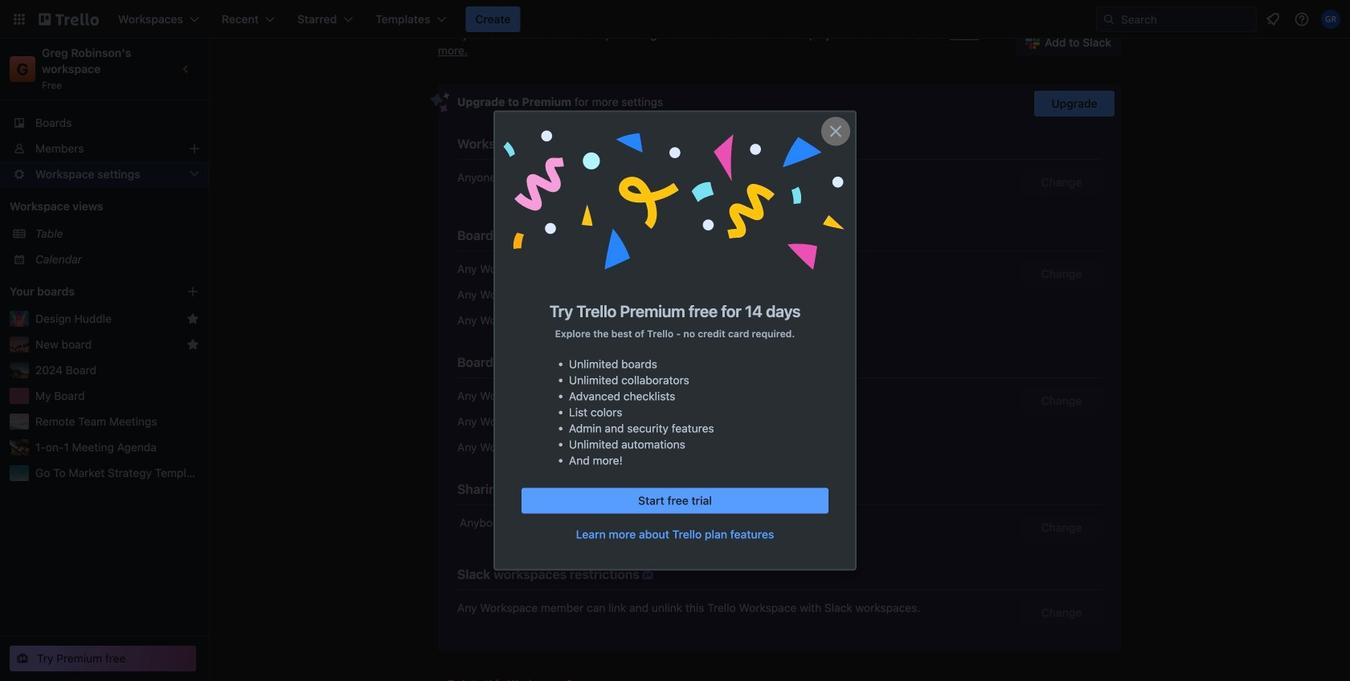 Task type: vqa. For each thing, say whether or not it's contained in the screenshot.
left board
no



Task type: locate. For each thing, give the bounding box(es) containing it.
1 starred icon image from the top
[[187, 313, 199, 326]]

sm image
[[620, 228, 636, 244], [644, 388, 660, 404], [644, 440, 660, 456], [624, 482, 640, 499]]

workspace navigation collapse icon image
[[175, 58, 198, 80]]

primary element
[[0, 0, 1351, 39]]

sparkle image
[[430, 92, 450, 113]]

add board image
[[187, 285, 199, 298]]

0 vertical spatial starred icon image
[[187, 313, 199, 326]]

1 vertical spatial starred icon image
[[187, 339, 199, 351]]

sm image
[[678, 137, 694, 153], [645, 287, 661, 303], [645, 313, 661, 329], [619, 355, 635, 372], [644, 414, 660, 430], [640, 568, 656, 584]]

2 starred icon image from the top
[[187, 339, 199, 351]]

open information menu image
[[1295, 11, 1311, 27]]

starred icon image
[[187, 313, 199, 326], [187, 339, 199, 351]]

search image
[[1103, 13, 1116, 26]]



Task type: describe. For each thing, give the bounding box(es) containing it.
close image
[[827, 122, 846, 141]]

greg robinson (gregrobinson96) image
[[1322, 10, 1341, 29]]

your boards with 7 items element
[[10, 282, 162, 302]]

0 notifications image
[[1264, 10, 1283, 29]]

Search field
[[1097, 6, 1258, 32]]



